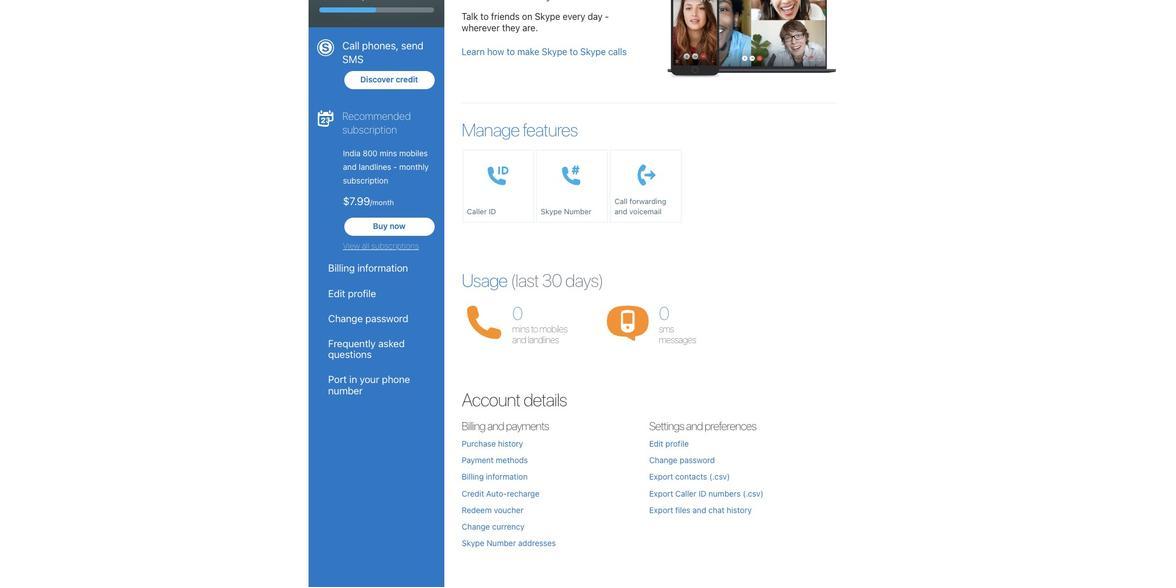Task type: locate. For each thing, give the bounding box(es) containing it.
id
[[489, 207, 496, 216], [699, 489, 707, 498]]

edit profile down "view"
[[328, 287, 376, 299]]

0 vertical spatial change password
[[328, 313, 409, 324]]

information down methods
[[486, 472, 528, 482]]

in
[[349, 374, 357, 386]]

usage link
[[462, 269, 507, 291]]

to inside 0 mins to mobiles and landlines
[[531, 324, 538, 334]]

edit profile link down settings
[[649, 439, 689, 449]]

1 horizontal spatial edit profile link
[[649, 439, 689, 449]]

skype
[[535, 12, 561, 22], [542, 46, 568, 57], [581, 46, 606, 57], [541, 207, 562, 216], [462, 538, 485, 548]]

0 vertical spatial billing information link
[[328, 262, 424, 274]]

skype inside 'talk to friends on skype every day - wherever they are.'
[[535, 12, 561, 22]]

2 vertical spatial change
[[462, 522, 490, 532]]

export left contacts
[[649, 472, 673, 482]]

information for left billing information link
[[358, 262, 408, 274]]

purchase
[[462, 439, 496, 449]]

buy now link
[[344, 218, 435, 236]]

1 export from the top
[[649, 472, 673, 482]]

1 vertical spatial export
[[649, 489, 673, 498]]

all
[[362, 241, 369, 251]]

billing
[[328, 262, 355, 274], [462, 420, 486, 433], [462, 472, 484, 482]]

export down export contacts (.csv)
[[649, 489, 673, 498]]

every
[[563, 12, 586, 22]]

mins inside 0 mins to mobiles and landlines
[[512, 324, 530, 334]]

edit profile for edit profile link to the right
[[649, 439, 689, 449]]

2 vertical spatial export
[[649, 505, 673, 515]]

profile down all
[[348, 287, 376, 299]]

1 vertical spatial billing
[[462, 420, 486, 433]]

change password inside settings and preferences element
[[649, 456, 715, 465]]

call left forwarding
[[615, 197, 628, 206]]

1 0 from the left
[[512, 302, 522, 324]]

0 horizontal spatial billing information
[[328, 262, 408, 274]]

0 vertical spatial edit profile link
[[328, 287, 424, 299]]

export left files
[[649, 505, 673, 515]]

0 horizontal spatial edit profile
[[328, 287, 376, 299]]

call forwarding and voicemail link
[[610, 149, 682, 223]]

0 vertical spatial billing
[[328, 262, 355, 274]]

1 vertical spatial edit profile
[[649, 439, 689, 449]]

0 vertical spatial edit
[[328, 287, 345, 299]]

on
[[522, 12, 533, 22]]

view
[[343, 241, 360, 251]]

billing information for left billing information link
[[328, 262, 408, 274]]

2 vertical spatial billing
[[462, 472, 484, 482]]

0 horizontal spatial history
[[498, 439, 523, 449]]

credit auto-recharge
[[462, 489, 540, 498]]

0 horizontal spatial call
[[343, 40, 360, 52]]

landlines inside 0 mins to mobiles and landlines
[[528, 335, 559, 345]]

edit
[[328, 287, 345, 299], [649, 439, 664, 449]]

manage
[[462, 119, 520, 140]]

0 horizontal spatial caller
[[467, 207, 487, 216]]

billing information link down payment methods
[[462, 472, 528, 482]]

skype number link
[[536, 149, 608, 223]]

1 vertical spatial billing information link
[[462, 472, 528, 482]]

subscription up "$7.99 /month"
[[343, 176, 388, 185]]

billing down "view"
[[328, 262, 355, 274]]

discover credit
[[361, 74, 418, 84]]

billing information down payment methods
[[462, 472, 528, 482]]

1 vertical spatial -
[[394, 162, 397, 172]]

settings and preferences element
[[649, 438, 837, 516]]

1 vertical spatial change
[[649, 456, 678, 465]]

0 up sms
[[659, 302, 669, 324]]

edit profile inside settings and preferences element
[[649, 439, 689, 449]]

- right day
[[605, 12, 609, 22]]

1 vertical spatial subscription
[[343, 176, 388, 185]]

1 horizontal spatial billing information
[[462, 472, 528, 482]]

settings and preferences
[[649, 420, 757, 433]]

1 vertical spatial landlines
[[528, 335, 559, 345]]

0 down (last
[[512, 302, 522, 324]]

mins inside india 800 mins mobiles and landlines - monthly subscription
[[380, 148, 397, 158]]

0 horizontal spatial password
[[365, 313, 409, 324]]

export contacts (.csv)
[[649, 472, 730, 482]]

1 vertical spatial billing information
[[462, 472, 528, 482]]

contacts
[[676, 472, 708, 482]]

30
[[542, 269, 562, 291]]

preferences
[[705, 420, 757, 433]]

view all subscriptions
[[343, 241, 419, 251]]

1 vertical spatial call
[[615, 197, 628, 206]]

questions
[[328, 349, 372, 360]]

information down view all subscriptions
[[358, 262, 408, 274]]

0 horizontal spatial edit
[[328, 287, 345, 299]]

call up sms
[[343, 40, 360, 52]]

1 vertical spatial history
[[727, 505, 752, 515]]

1 vertical spatial change password link
[[649, 456, 715, 465]]

1 vertical spatial edit profile link
[[649, 439, 689, 449]]

change password for the left 'change password' link
[[328, 313, 409, 324]]

change up frequently
[[328, 313, 363, 324]]

export for export caller id numbers (.csv)
[[649, 489, 673, 498]]

mobiles inside india 800 mins mobiles and landlines - monthly subscription
[[399, 148, 428, 158]]

-
[[605, 12, 609, 22], [394, 162, 397, 172]]

mins right 800
[[380, 148, 397, 158]]

calls
[[608, 46, 627, 57]]

1 horizontal spatial number
[[564, 207, 592, 216]]

1 horizontal spatial -
[[605, 12, 609, 22]]

password inside settings and preferences element
[[680, 456, 715, 465]]

0 vertical spatial (.csv)
[[710, 472, 730, 482]]

profile for edit profile link to the right
[[666, 439, 689, 449]]

landlines
[[359, 162, 391, 172], [528, 335, 559, 345]]

export caller id numbers (.csv)
[[649, 489, 764, 498]]

password for the left 'change password' link
[[365, 313, 409, 324]]

1 horizontal spatial edit profile
[[649, 439, 689, 449]]

800
[[363, 148, 378, 158]]

billing information link down view all subscriptions
[[328, 262, 424, 274]]

0 vertical spatial mobiles
[[399, 148, 428, 158]]

1 horizontal spatial profile
[[666, 439, 689, 449]]

edit profile link down view all subscriptions
[[328, 287, 424, 299]]

history up methods
[[498, 439, 523, 449]]

1 vertical spatial number
[[487, 538, 516, 548]]

password up asked
[[365, 313, 409, 324]]

2 0 from the left
[[659, 302, 669, 324]]

1 horizontal spatial history
[[727, 505, 752, 515]]

1 vertical spatial mobiles
[[540, 324, 568, 334]]

1 horizontal spatial change password
[[649, 456, 715, 465]]

edit inside settings and preferences element
[[649, 439, 664, 449]]

0 vertical spatial change password link
[[328, 313, 424, 324]]

0 vertical spatial -
[[605, 12, 609, 22]]

edit profile down settings
[[649, 439, 689, 449]]

to inside 'talk to friends on skype every day - wherever they are.'
[[481, 12, 489, 22]]

asked
[[378, 338, 405, 350]]

buy
[[373, 221, 388, 231]]

mobiles down 30
[[540, 324, 568, 334]]

0 vertical spatial password
[[365, 313, 409, 324]]

to up wherever
[[481, 12, 489, 22]]

1 horizontal spatial edit
[[649, 439, 664, 449]]

call forwarding and voicemail
[[615, 197, 667, 216]]

1 vertical spatial id
[[699, 489, 707, 498]]

password
[[365, 313, 409, 324], [680, 456, 715, 465]]

landlines for india
[[359, 162, 391, 172]]

billing information link
[[328, 262, 424, 274], [462, 472, 528, 482]]

landlines inside india 800 mins mobiles and landlines - monthly subscription
[[359, 162, 391, 172]]

call phones, send sms link
[[317, 39, 436, 67]]

0 horizontal spatial landlines
[[359, 162, 391, 172]]

0 vertical spatial edit profile
[[328, 287, 376, 299]]

subscription inside india 800 mins mobiles and landlines - monthly subscription
[[343, 176, 388, 185]]

1 horizontal spatial landlines
[[528, 335, 559, 345]]

0 horizontal spatial id
[[489, 207, 496, 216]]

subscription
[[343, 124, 397, 136], [343, 176, 388, 185]]

1 horizontal spatial id
[[699, 489, 707, 498]]

number inside billing and payments element
[[487, 538, 516, 548]]

billing information down all
[[328, 262, 408, 274]]

billing for left billing information link
[[328, 262, 355, 274]]

0 horizontal spatial (.csv)
[[710, 472, 730, 482]]

1 horizontal spatial mins
[[512, 324, 530, 334]]

caller inside settings and preferences element
[[676, 489, 697, 498]]

history down numbers
[[727, 505, 752, 515]]

1 horizontal spatial (.csv)
[[743, 489, 764, 498]]

1 vertical spatial information
[[486, 472, 528, 482]]

mobiles for india
[[399, 148, 428, 158]]

billing up purchase
[[462, 420, 486, 433]]

mins down (last
[[512, 324, 530, 334]]

1 horizontal spatial information
[[486, 472, 528, 482]]

0 horizontal spatial number
[[487, 538, 516, 548]]

1 vertical spatial caller
[[676, 489, 697, 498]]

0 vertical spatial subscription
[[343, 124, 397, 136]]

numbers
[[709, 489, 741, 498]]

change down redeem
[[462, 522, 490, 532]]

1 horizontal spatial change password link
[[649, 456, 715, 465]]

- left monthly
[[394, 162, 397, 172]]

2 horizontal spatial change
[[649, 456, 678, 465]]

change currency
[[462, 522, 525, 532]]

redeem voucher link
[[462, 505, 524, 515]]

mobiles inside 0 mins to mobiles and landlines
[[540, 324, 568, 334]]

sms
[[343, 53, 364, 65]]

$7.99 /month
[[343, 194, 394, 207]]

0 horizontal spatial edit profile link
[[328, 287, 424, 299]]

make
[[517, 46, 540, 57]]

caller inside caller id link
[[467, 207, 487, 216]]

and inside india 800 mins mobiles and landlines - monthly subscription
[[343, 162, 357, 172]]

talk
[[462, 12, 478, 22]]

0 vertical spatial number
[[564, 207, 592, 216]]

password up contacts
[[680, 456, 715, 465]]

forwarding
[[630, 197, 667, 206]]

phones,
[[362, 40, 399, 52]]

1 horizontal spatial caller
[[676, 489, 697, 498]]

are.
[[523, 22, 538, 33]]

0 horizontal spatial change
[[328, 313, 363, 324]]

frequently asked questions
[[328, 338, 405, 360]]

0 vertical spatial billing information
[[328, 262, 408, 274]]

(.csv) right numbers
[[743, 489, 764, 498]]

1 vertical spatial edit
[[649, 439, 664, 449]]

1 vertical spatial change password
[[649, 456, 715, 465]]

0 horizontal spatial mobiles
[[399, 148, 428, 158]]

call inside call phones, send sms
[[343, 40, 360, 52]]

0 horizontal spatial profile
[[348, 287, 376, 299]]

change password up export contacts (.csv)
[[649, 456, 715, 465]]

1 vertical spatial mins
[[512, 324, 530, 334]]

0 vertical spatial caller
[[467, 207, 487, 216]]

0 horizontal spatial information
[[358, 262, 408, 274]]

profile inside settings and preferences element
[[666, 439, 689, 449]]

number for skype number addresses
[[487, 538, 516, 548]]

usage
[[462, 269, 507, 291]]

to
[[481, 12, 489, 22], [507, 46, 515, 57], [570, 46, 578, 57], [531, 324, 538, 334]]

methods
[[496, 456, 528, 465]]

0 for 0 mins to mobiles and landlines
[[512, 302, 522, 324]]

(.csv)
[[710, 472, 730, 482], [743, 489, 764, 498]]

frequently asked questions link
[[328, 338, 424, 360]]

0 horizontal spatial change password
[[328, 313, 409, 324]]

0 vertical spatial change
[[328, 313, 363, 324]]

0 inside 0 sms messages
[[659, 302, 669, 324]]

skype number addresses link
[[462, 538, 556, 548]]

0 vertical spatial call
[[343, 40, 360, 52]]

(.csv) up numbers
[[710, 472, 730, 482]]

1 horizontal spatial mobiles
[[540, 324, 568, 334]]

details
[[524, 389, 567, 410]]

information inside billing and payments element
[[486, 472, 528, 482]]

export
[[649, 472, 673, 482], [649, 489, 673, 498], [649, 505, 673, 515]]

now
[[390, 221, 406, 231]]

to down usage (last 30 days)
[[531, 324, 538, 334]]

0 vertical spatial mins
[[380, 148, 397, 158]]

call for call forwarding and voicemail
[[615, 197, 628, 206]]

0 vertical spatial information
[[358, 262, 408, 274]]

0 horizontal spatial -
[[394, 162, 397, 172]]

1 horizontal spatial 0
[[659, 302, 669, 324]]

edit profile link
[[328, 287, 424, 299], [649, 439, 689, 449]]

profile down settings
[[666, 439, 689, 449]]

0 vertical spatial history
[[498, 439, 523, 449]]

1 vertical spatial profile
[[666, 439, 689, 449]]

change password link up asked
[[328, 313, 424, 324]]

mobiles up monthly
[[399, 148, 428, 158]]

1 horizontal spatial call
[[615, 197, 628, 206]]

change password link up export contacts (.csv)
[[649, 456, 715, 465]]

port
[[328, 374, 347, 386]]

messages
[[659, 335, 696, 345]]

1 horizontal spatial change
[[462, 522, 490, 532]]

information for billing information link to the right
[[486, 472, 528, 482]]

change password
[[328, 313, 409, 324], [649, 456, 715, 465]]

call
[[343, 40, 360, 52], [615, 197, 628, 206]]

information
[[358, 262, 408, 274], [486, 472, 528, 482]]

history
[[498, 439, 523, 449], [727, 505, 752, 515]]

monthly
[[399, 162, 429, 172]]

and
[[343, 162, 357, 172], [615, 207, 628, 216], [512, 335, 526, 345], [487, 420, 504, 433], [686, 420, 703, 433], [693, 505, 707, 515]]

1 vertical spatial password
[[680, 456, 715, 465]]

change password up frequently
[[328, 313, 409, 324]]

edit down "view"
[[328, 287, 345, 299]]

0 horizontal spatial 0
[[512, 302, 522, 324]]

recharge
[[507, 489, 540, 498]]

subscription down recommended
[[343, 124, 397, 136]]

billing information inside billing and payments element
[[462, 472, 528, 482]]

chat
[[709, 505, 725, 515]]

0
[[512, 302, 522, 324], [659, 302, 669, 324]]

0 vertical spatial landlines
[[359, 162, 391, 172]]

billing up credit
[[462, 472, 484, 482]]

export caller id numbers (.csv) link
[[649, 489, 764, 498]]

0 vertical spatial profile
[[348, 287, 376, 299]]

profile
[[348, 287, 376, 299], [666, 439, 689, 449]]

0 horizontal spatial mins
[[380, 148, 397, 158]]

history inside settings and preferences element
[[727, 505, 752, 515]]

change up export contacts (.csv)
[[649, 456, 678, 465]]

change password link
[[328, 313, 424, 324], [649, 456, 715, 465]]

3 export from the top
[[649, 505, 673, 515]]

2 export from the top
[[649, 489, 673, 498]]

edit down settings
[[649, 439, 664, 449]]

- inside india 800 mins mobiles and landlines - monthly subscription
[[394, 162, 397, 172]]

edit profile
[[328, 287, 376, 299], [649, 439, 689, 449]]

0 inside 0 mins to mobiles and landlines
[[512, 302, 522, 324]]

1 horizontal spatial password
[[680, 456, 715, 465]]

0 vertical spatial export
[[649, 472, 673, 482]]

call inside call forwarding and voicemail
[[615, 197, 628, 206]]



Task type: describe. For each thing, give the bounding box(es) containing it.
credit auto-recharge link
[[462, 489, 540, 498]]

recommended
[[343, 110, 411, 122]]

they
[[502, 22, 520, 33]]

settings
[[649, 420, 684, 433]]

addresses
[[518, 538, 556, 548]]

credit
[[396, 74, 418, 84]]

export for export contacts (.csv)
[[649, 472, 673, 482]]

to right how
[[507, 46, 515, 57]]

phone
[[382, 374, 410, 386]]

change currency link
[[462, 522, 525, 532]]

discover
[[361, 74, 394, 84]]

billing and payments
[[462, 420, 549, 433]]

number
[[328, 385, 363, 397]]

export contacts (.csv) link
[[649, 472, 730, 482]]

payment methods
[[462, 456, 528, 465]]

payment
[[462, 456, 494, 465]]

usage (last 30 days)
[[462, 269, 603, 291]]

learn how to make skype to skype calls link
[[462, 46, 627, 57]]

call phones, send sms
[[343, 40, 424, 65]]

redeem
[[462, 505, 492, 515]]

friends
[[491, 12, 520, 22]]

profile for top edit profile link
[[348, 287, 376, 299]]

billing information for billing information link to the right
[[462, 472, 528, 482]]

discover credit button
[[344, 71, 435, 89]]

talk to friends on skype every day - wherever they are.
[[462, 12, 609, 33]]

skype inside billing and payments element
[[462, 538, 485, 548]]

india
[[343, 148, 361, 158]]

0 horizontal spatial change password link
[[328, 313, 424, 324]]

and inside call forwarding and voicemail
[[615, 207, 628, 216]]

learn
[[462, 46, 485, 57]]

account details
[[462, 389, 567, 410]]

features
[[523, 119, 578, 140]]

password for the bottom 'change password' link
[[680, 456, 715, 465]]

send
[[401, 40, 424, 52]]

voicemail
[[630, 207, 662, 216]]

redeem voucher
[[462, 505, 524, 515]]

india 800 mins mobiles and landlines - monthly subscription
[[343, 148, 429, 185]]

history inside billing and payments element
[[498, 439, 523, 449]]

export for export files and chat history
[[649, 505, 673, 515]]

subscriptions
[[371, 241, 419, 251]]

landlines for 0
[[528, 335, 559, 345]]

day
[[588, 12, 603, 22]]

skype number
[[541, 207, 592, 216]]

files
[[676, 505, 691, 515]]

recommended subscription
[[343, 110, 411, 136]]

billing for billing information link to the right
[[462, 472, 484, 482]]

(last
[[511, 269, 539, 291]]

caller id
[[467, 207, 496, 216]]

and inside 0 mins to mobiles and landlines
[[512, 335, 526, 345]]

how
[[487, 46, 504, 57]]

billing and payments element
[[462, 438, 649, 549]]

0 mins to mobiles and landlines
[[512, 302, 568, 345]]

$7.99
[[343, 194, 370, 207]]

id inside settings and preferences element
[[699, 489, 707, 498]]

mobiles for 0
[[540, 324, 568, 334]]

port in your phone number
[[328, 374, 410, 397]]

number for skype number
[[564, 207, 592, 216]]

0 vertical spatial id
[[489, 207, 496, 216]]

skype number addresses
[[462, 538, 556, 548]]

- inside 'talk to friends on skype every day - wherever they are.'
[[605, 12, 609, 22]]

1 horizontal spatial billing information link
[[462, 472, 528, 482]]

credit
[[462, 489, 484, 498]]

purchase history
[[462, 439, 523, 449]]

manage features
[[462, 119, 578, 140]]

0 sms messages
[[659, 302, 696, 345]]

change password for the bottom 'change password' link
[[649, 456, 715, 465]]

subscription inside recommended subscription
[[343, 124, 397, 136]]

buy now
[[373, 221, 406, 231]]

0 horizontal spatial billing information link
[[328, 262, 424, 274]]

account
[[462, 389, 520, 410]]

view all subscriptions link
[[343, 241, 436, 251]]

change inside settings and preferences element
[[649, 456, 678, 465]]

learn how to make skype to skype calls
[[462, 46, 627, 57]]

to down every
[[570, 46, 578, 57]]

manage features link
[[462, 119, 578, 140]]

caller id link
[[462, 149, 535, 223]]

0 for 0 sms messages
[[659, 302, 669, 324]]

edit profile for top edit profile link
[[328, 287, 376, 299]]

export files and chat history
[[649, 505, 752, 515]]

payments
[[506, 420, 549, 433]]

1 vertical spatial (.csv)
[[743, 489, 764, 498]]

your
[[360, 374, 380, 386]]

call for call phones, send sms
[[343, 40, 360, 52]]

payment methods link
[[462, 456, 528, 465]]

and inside settings and preferences element
[[693, 505, 707, 515]]

days)
[[566, 269, 603, 291]]

auto-
[[486, 489, 507, 498]]

change inside billing and payments element
[[462, 522, 490, 532]]

export files and chat history link
[[649, 505, 752, 515]]

/month
[[370, 198, 394, 207]]

currency
[[492, 522, 525, 532]]

port in your phone number link
[[328, 374, 424, 397]]



Task type: vqa. For each thing, say whether or not it's contained in the screenshot.
day
yes



